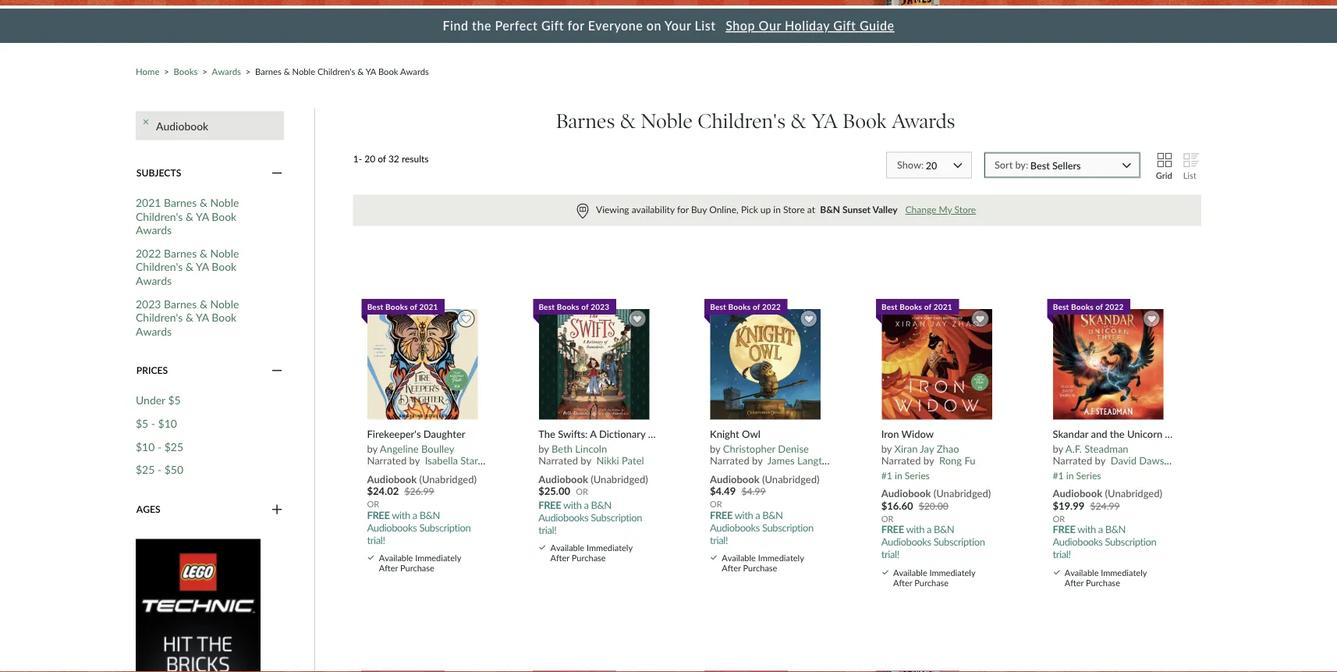 Task type: vqa. For each thing, say whether or not it's contained in the screenshot.
in within the Skandar And The Unicorn Thief By A.F. Steadman Narrated By David Dawson #1 In Series
yes



Task type: locate. For each thing, give the bounding box(es) containing it.
1 horizontal spatial list
[[1184, 170, 1197, 181]]

audiobook inside audiobook (unabridged) $24.02 $26.99 or
[[367, 473, 417, 485]]

(unabridged) inside audiobook (unabridged) $24.02 $26.99 or
[[420, 473, 477, 485]]

in down "a.f."
[[1067, 470, 1074, 481]]

2023
[[136, 297, 161, 310], [591, 302, 610, 312]]

holiday
[[785, 18, 830, 33]]

with down $25.00 on the left bottom of the page
[[564, 498, 582, 511]]

children's inside the 2023 barnes & noble children's & ya book awards
[[136, 311, 183, 324]]

$50
[[164, 463, 183, 476]]

1 vertical spatial $25
[[136, 463, 155, 476]]

subscription
[[591, 511, 642, 523], [419, 521, 471, 533], [763, 521, 814, 533], [934, 536, 986, 548], [1106, 536, 1157, 548]]

1 vertical spatial $5
[[136, 417, 148, 430]]

0 horizontal spatial best books of 2022
[[710, 302, 781, 312]]

audiobook inside "audiobook (unabridged) $4.49 $4.99 or"
[[710, 473, 760, 485]]

or inside "audiobook (unabridged) $4.49 $4.99 or"
[[710, 499, 723, 509]]

children's for 2021 barnes & noble children's & ya book awards
[[136, 210, 183, 223]]

available down $16.60 "link"
[[894, 567, 928, 578]]

subscription down audiobook (unabridged) $24.02 $26.99 or
[[419, 521, 471, 533]]

by left nikki
[[581, 454, 592, 467]]

immediately down "audiobook (unabridged) $4.49 $4.99 or"
[[759, 553, 804, 563]]

ages button
[[136, 502, 284, 516]]

check image down $16.60 "link"
[[883, 570, 889, 575]]

1 horizontal spatial gift
[[834, 18, 857, 33]]

0 vertical spatial $10
[[158, 417, 177, 430]]

0 vertical spatial check image
[[540, 546, 546, 550]]

the swifts: a dictionary of… link
[[539, 428, 665, 440]]

available immediately after purchase
[[551, 543, 633, 563], [379, 553, 461, 574], [722, 553, 804, 574], [894, 567, 976, 588], [1065, 567, 1148, 588]]

ya for 2022 barnes & noble children's & ya book awards
[[196, 260, 209, 273]]

free with a for $16.60
[[882, 523, 932, 536]]

0 horizontal spatial $25
[[136, 463, 155, 476]]

2 horizontal spatial in
[[1067, 470, 1074, 481]]

with for $24.02
[[392, 508, 410, 521]]

a down audiobook (unabridged) $25.00 or
[[584, 498, 589, 511]]

barnes inside 2022 barnes & noble children's & ya book awards
[[164, 246, 197, 260]]

b&n down '$26.99'
[[420, 508, 440, 521]]

free with a for $4.49
[[710, 508, 761, 521]]

0 horizontal spatial 2021
[[136, 196, 161, 209]]

0 horizontal spatial 2023
[[136, 297, 161, 310]]

2 #1 from the left
[[1053, 470, 1064, 481]]

grid view active image
[[1157, 152, 1171, 171]]

the right find
[[472, 18, 492, 33]]

1 horizontal spatial the
[[1111, 428, 1125, 440]]

1 vertical spatial check image
[[368, 556, 374, 561]]

or inside audiobook (unabridged) $24.02 $26.99 or
[[367, 499, 379, 509]]

1-
[[353, 153, 362, 164]]

store
[[784, 204, 805, 215], [955, 204, 977, 215]]

audiobook for audiobook
[[156, 119, 209, 132]]

1 series from the left
[[905, 470, 930, 481]]

daughter
[[424, 428, 466, 440]]

best
[[367, 302, 384, 312], [539, 302, 555, 312], [710, 302, 727, 312], [882, 302, 898, 312], [1054, 302, 1070, 312]]

1 best books of 2021 from the left
[[367, 302, 438, 312]]

1 horizontal spatial 2022
[[763, 302, 781, 312]]

free with a for $19.99
[[1053, 523, 1104, 536]]

a for $4.49
[[756, 508, 761, 521]]

the inside skandar and the unicorn thief by a.f. steadman narrated by david dawson #1 in series
[[1111, 428, 1125, 440]]

1 minus image from the top
[[272, 166, 283, 180]]

audiobook up '$26.99'
[[367, 473, 417, 485]]

0 vertical spatial -
[[151, 417, 155, 430]]

barnes inside the 2023 barnes & noble children's & ya book awards
[[164, 297, 197, 310]]

1 store from the left
[[784, 204, 805, 215]]

free down $16.60 "link"
[[882, 523, 905, 536]]

awards inside the 2023 barnes & noble children's & ya book awards
[[136, 324, 172, 337]]

check image down $25.00 link
[[540, 546, 546, 550]]

free for $4.49
[[710, 508, 733, 521]]

guide
[[860, 18, 895, 33]]

noble
[[292, 66, 316, 77], [641, 108, 693, 133], [210, 196, 239, 209], [210, 246, 239, 260], [210, 297, 239, 310]]

christopher denise link
[[723, 442, 809, 455]]

2 series from the left
[[1077, 470, 1102, 481]]

jay
[[921, 442, 935, 455]]

available immediately after purchase for $24.02
[[379, 553, 461, 574]]

b&n down audiobook (unabridged) $25.00 or
[[591, 498, 612, 511]]

audiobook up $20.00
[[882, 487, 932, 500]]

(unabridged)
[[420, 473, 477, 485], [591, 473, 648, 485], [763, 473, 820, 485], [934, 487, 992, 500], [1106, 487, 1163, 500]]

2 gift from the left
[[834, 18, 857, 33]]

4 narrated from the left
[[882, 454, 921, 467]]

free with a down $25.00 on the left bottom of the page
[[539, 498, 589, 511]]

subscription down audiobook (unabridged) $25.00 or
[[591, 511, 642, 523]]

audiobook up $4.99
[[710, 473, 760, 485]]

32
[[389, 153, 400, 164]]

audiobook right close modal image
[[156, 119, 209, 132]]

audiobooks for $4.49
[[710, 521, 760, 533]]

minus image
[[272, 166, 283, 180], [272, 364, 283, 377]]

narrated down the
[[539, 454, 578, 467]]

audiobooks down $25.00 link
[[539, 511, 589, 523]]

barnes inside 2021 barnes & noble children's & ya book awards
[[164, 196, 197, 209]]

barnes for 2022 barnes & noble children's & ya book awards
[[164, 246, 197, 260]]

0 horizontal spatial list
[[695, 18, 716, 33]]

a down $4.99
[[756, 508, 761, 521]]

subscription for james langton
[[763, 521, 814, 533]]

1 #1 in series link from the left
[[882, 466, 930, 481]]

$25 down $10 - $25 link
[[136, 463, 155, 476]]

$24.02 link
[[367, 484, 399, 498]]

(unabridged) up the $24.99
[[1106, 487, 1163, 500]]

plus image
[[272, 502, 283, 516]]

region
[[353, 195, 1202, 226]]

1 horizontal spatial 2023
[[591, 302, 610, 312]]

(unabridged) for isabella
[[420, 473, 477, 485]]

free with a down $16.60 "link"
[[882, 523, 932, 536]]

book inside 2022 barnes & noble children's & ya book awards
[[212, 260, 237, 273]]

free with a down $24.02 link
[[367, 508, 417, 521]]

subscription down "audiobook (unabridged) $4.49 $4.99 or"
[[763, 521, 814, 533]]

1 #1 from the left
[[882, 470, 893, 481]]

or inside audiobook (unabridged) $16.60 $20.00 or
[[882, 513, 894, 524]]

check image
[[711, 556, 717, 561], [883, 570, 889, 575]]

noble inside 2021 barnes & noble children's & ya book awards
[[210, 196, 239, 209]]

20 right 1-
[[365, 153, 376, 164]]

audiobook up the $24.99
[[1053, 487, 1103, 500]]

narrated down iron
[[882, 454, 921, 467]]

$10 up $10 - $25
[[158, 417, 177, 430]]

3 best from the left
[[710, 302, 727, 312]]

-
[[151, 417, 155, 430], [158, 440, 162, 453], [158, 463, 162, 476]]

by
[[367, 442, 378, 455], [539, 442, 549, 455], [710, 442, 721, 455], [882, 442, 892, 455], [1053, 442, 1064, 455], [409, 454, 420, 467], [581, 454, 592, 467], [753, 454, 763, 467], [924, 454, 935, 467], [1096, 454, 1106, 467]]

0 vertical spatial barnes & noble children's & ya book awards
[[255, 66, 429, 77]]

b&n audiobooks subscription trial! down the $24.99
[[1053, 523, 1157, 561]]

#1
[[882, 470, 893, 481], [1053, 470, 1064, 481]]

audiobooks
[[539, 511, 589, 523], [367, 521, 417, 533], [710, 521, 760, 533], [882, 536, 932, 548], [1053, 536, 1103, 548]]

noble inside 2022 barnes & noble children's & ya book awards
[[210, 246, 239, 260]]

b&n audiobooks subscription trial! down '$26.99'
[[367, 508, 471, 546]]

available for $24.02
[[379, 553, 413, 563]]

b&n down the $24.99
[[1106, 523, 1126, 536]]

or inside audiobook (unabridged) $19.99 $24.99 or
[[1053, 513, 1066, 524]]

noble for 2021 barnes & noble children's & ya book awards
[[210, 196, 239, 209]]

everyone
[[588, 18, 643, 33]]

narrated
[[367, 454, 407, 467], [539, 454, 578, 467], [710, 454, 750, 467], [882, 454, 921, 467], [1053, 454, 1093, 467]]

a
[[590, 428, 597, 440]]

audiobooks down $19.99 link
[[1053, 536, 1103, 548]]

best for the
[[539, 302, 555, 312]]

0 horizontal spatial for
[[568, 18, 585, 33]]

#1 in series link down xiran
[[882, 466, 930, 481]]

2023 barnes & noble children's & ya book awards
[[136, 297, 239, 337]]

1 best from the left
[[367, 302, 384, 312]]

children's inside 2021 barnes & noble children's & ya book awards
[[136, 210, 183, 223]]

check image down $4.49 link
[[711, 556, 717, 561]]

find the perfect gift for everyone on your list shop our holiday gift guide
[[443, 18, 895, 33]]

1 vertical spatial for
[[677, 204, 689, 215]]

results
[[402, 153, 429, 164]]

after purchase for $25.00
[[551, 553, 606, 563]]

free for $25.00
[[539, 498, 561, 511]]

best for knight
[[710, 302, 727, 312]]

audiobook inside audiobook (unabridged) $25.00 or
[[539, 473, 589, 485]]

a for $19.99
[[1099, 523, 1104, 536]]

viewing
[[596, 204, 630, 215]]

audiobook down the "beth"
[[539, 473, 589, 485]]

grid link
[[1157, 152, 1173, 181]]

free down $24.02 link
[[367, 508, 390, 521]]

1 vertical spatial the
[[1111, 428, 1125, 440]]

rong fu link
[[940, 454, 976, 467]]

$5 - $10 link
[[136, 417, 177, 430]]

trial! for $4.49
[[710, 533, 728, 546]]

(unabridged) down james langton link
[[763, 473, 820, 485]]

narrated inside skandar and the unicorn thief by a.f. steadman narrated by david dawson #1 in series
[[1053, 454, 1093, 467]]

2 horizontal spatial check image
[[1054, 570, 1061, 575]]

0 horizontal spatial best books of 2021
[[367, 302, 438, 312]]

iron widow image
[[882, 308, 994, 420]]

b&n audiobooks subscription trial! down $20.00
[[882, 523, 986, 561]]

narrated down knight
[[710, 454, 750, 467]]

2 minus image from the top
[[272, 364, 283, 377]]

in inside skandar and the unicorn thief by a.f. steadman narrated by david dawson #1 in series
[[1067, 470, 1074, 481]]

(unabridged) inside "audiobook (unabridged) $4.49 $4.99 or"
[[763, 473, 820, 485]]

(unabridged) down nikki patel 'link'
[[591, 473, 648, 485]]

2022 barnes & noble children's & ya book awards link
[[136, 246, 265, 287]]

skandar and the unicorn thief by a.f. steadman narrated by david dawson #1 in series
[[1053, 428, 1188, 481]]

barnes
[[255, 66, 282, 77], [556, 108, 615, 133], [164, 196, 197, 209], [164, 246, 197, 260], [164, 297, 197, 310]]

0 horizontal spatial $5
[[136, 417, 148, 430]]

book for 2023 barnes & noble children's & ya book awards
[[212, 311, 237, 324]]

with down $4.99
[[735, 508, 754, 521]]

2022 barnes & noble children's & ya book awards
[[136, 246, 239, 287]]

the
[[472, 18, 492, 33], [1111, 428, 1125, 440]]

2 store from the left
[[955, 204, 977, 215]]

barnes for 2021 barnes & noble children's & ya book awards
[[164, 196, 197, 209]]

isabella star lablanc link
[[425, 454, 515, 467]]

a for $24.02
[[413, 508, 417, 521]]

&
[[284, 66, 290, 77], [358, 66, 364, 77], [621, 108, 636, 133], [791, 108, 807, 133], [200, 196, 208, 209], [186, 210, 193, 223], [200, 246, 208, 260], [186, 260, 193, 273], [200, 297, 208, 310], [186, 311, 193, 324]]

b&n audiobooks subscription trial! for $24.02
[[367, 508, 471, 546]]

2 vertical spatial -
[[158, 463, 162, 476]]

ya inside 2022 barnes & noble children's & ya book awards
[[196, 260, 209, 273]]

1 gift from the left
[[542, 18, 564, 33]]

of…
[[648, 428, 665, 440]]

a.f. steadman link
[[1066, 442, 1129, 455]]

of for iron widow
[[925, 302, 932, 312]]

available immediately after purchase down '$26.99'
[[379, 553, 461, 574]]

b&n for nikki patel
[[591, 498, 612, 511]]

trial! for $19.99
[[1053, 548, 1071, 561]]

1 vertical spatial barnes & noble children's & ya book awards
[[556, 108, 956, 133]]

available immediately after purchase down "audiobook (unabridged) $4.49 $4.99 or"
[[722, 553, 804, 574]]

audiobooks down $24.02 link
[[367, 521, 417, 533]]

5 narrated from the left
[[1053, 454, 1093, 467]]

0 horizontal spatial $10
[[136, 440, 155, 453]]

ages
[[136, 503, 161, 515]]

free for $19.99
[[1053, 523, 1076, 536]]

0 horizontal spatial check image
[[368, 556, 374, 561]]

3 narrated from the left
[[710, 454, 750, 467]]

firekeeper's daughter link
[[367, 428, 488, 440]]

trial! down $4.49 link
[[710, 533, 728, 546]]

free down $19.99 link
[[1053, 523, 1076, 536]]

in right up
[[774, 204, 781, 215]]

1 horizontal spatial $10
[[158, 417, 177, 430]]

audiobook inside audiobook (unabridged) $19.99 $24.99 or
[[1053, 487, 1103, 500]]

with down $16.60 "link"
[[907, 523, 925, 536]]

list right your
[[695, 18, 716, 33]]

1 horizontal spatial 2021
[[420, 302, 438, 312]]

children's for 2022 barnes & noble children's & ya book awards
[[136, 260, 183, 273]]

series down xiran jay zhao link
[[905, 470, 930, 481]]

or right $25.00 link
[[576, 486, 588, 497]]

$5
[[168, 394, 181, 407], [136, 417, 148, 430]]

1 horizontal spatial best books of 2021
[[882, 302, 953, 312]]

2 best books of 2022 from the left
[[1054, 302, 1124, 312]]

with
[[564, 498, 582, 511], [392, 508, 410, 521], [735, 508, 754, 521], [907, 523, 925, 536], [1078, 523, 1097, 536]]

1 horizontal spatial $5
[[168, 394, 181, 407]]

available for $25.00
[[551, 543, 585, 553]]

$25 - $50
[[136, 463, 183, 476]]

bopis small image
[[577, 203, 589, 218]]

by left rong on the right
[[924, 454, 935, 467]]

0 vertical spatial minus image
[[272, 166, 283, 180]]

1 horizontal spatial series
[[1077, 470, 1102, 481]]

1 horizontal spatial best books of 2022
[[1054, 302, 1124, 312]]

trial! down $19.99 link
[[1053, 548, 1071, 561]]

2 narrated from the left
[[539, 454, 578, 467]]

0 horizontal spatial series
[[905, 470, 930, 481]]

audiobooks for $25.00
[[539, 511, 589, 523]]

available immediately after purchase for $4.49
[[722, 553, 804, 574]]

audiobook (unabridged) $4.49 $4.99 or
[[710, 473, 820, 509]]

firekeeper's daughter image
[[367, 308, 479, 420]]

children's
[[318, 66, 355, 77], [698, 108, 786, 133], [136, 210, 183, 223], [136, 260, 183, 273], [136, 311, 183, 324]]

list right the grid at the top right of page
[[1184, 170, 1197, 181]]

free with a
[[539, 498, 589, 511], [367, 508, 417, 521], [710, 508, 761, 521], [882, 523, 932, 536], [1053, 523, 1104, 536]]

1 horizontal spatial check image
[[883, 570, 889, 575]]

1 horizontal spatial check image
[[540, 546, 546, 550]]

awards inside 2022 barnes & noble children's & ya book awards
[[136, 274, 172, 287]]

iron
[[882, 428, 900, 440]]

immediately
[[587, 543, 633, 553], [415, 553, 461, 563], [759, 553, 804, 563], [930, 567, 976, 578], [1102, 567, 1148, 578]]

#1 up the '$19.99'
[[1053, 470, 1064, 481]]

0 horizontal spatial gift
[[542, 18, 564, 33]]

1 horizontal spatial in
[[895, 470, 903, 481]]

awards
[[212, 66, 241, 77], [400, 66, 429, 77], [892, 108, 956, 133], [136, 223, 172, 237], [136, 274, 172, 287], [136, 324, 172, 337]]

1 horizontal spatial $25
[[164, 440, 183, 453]]

or for $16.60
[[882, 513, 894, 524]]

2 vertical spatial check image
[[1054, 570, 1061, 575]]

minus image for prices
[[272, 364, 283, 377]]

2 best from the left
[[539, 302, 555, 312]]

of for firekeeper's daughter
[[410, 302, 417, 312]]

- left $50
[[158, 463, 162, 476]]

after purchase for $4.49
[[722, 563, 778, 574]]

b&n down $4.99
[[763, 508, 783, 521]]

children's inside 2022 barnes & noble children's & ya book awards
[[136, 260, 183, 273]]

free
[[539, 498, 561, 511], [367, 508, 390, 521], [710, 508, 733, 521], [882, 523, 905, 536], [1053, 523, 1076, 536]]

narrated down skandar
[[1053, 454, 1093, 467]]

check image
[[540, 546, 546, 550], [368, 556, 374, 561], [1054, 570, 1061, 575]]

series down a.f. steadman link
[[1077, 470, 1102, 481]]

with down $19.99 link
[[1078, 523, 1097, 536]]

store left at
[[784, 204, 805, 215]]

2 best books of 2021 from the left
[[882, 302, 953, 312]]

check image down $24.02 link
[[368, 556, 374, 561]]

#1 inside skandar and the unicorn thief by a.f. steadman narrated by david dawson #1 in series
[[1053, 470, 1064, 481]]

2021 inside 2021 barnes & noble children's & ya book awards
[[136, 196, 161, 209]]

1 horizontal spatial #1
[[1053, 470, 1064, 481]]

1 horizontal spatial store
[[955, 204, 977, 215]]

$5 right "under"
[[168, 394, 181, 407]]

0 horizontal spatial check image
[[711, 556, 717, 561]]

noble inside the 2023 barnes & noble children's & ya book awards
[[210, 297, 239, 310]]

audiobook (unabridged) $16.60 $20.00 or
[[882, 487, 992, 524]]

b&n audiobooks subscription trial! down $4.99
[[710, 508, 814, 546]]

0 horizontal spatial 2022
[[136, 246, 161, 260]]

immediately down audiobook (unabridged) $25.00 or
[[587, 543, 633, 553]]

knight owl link
[[710, 428, 831, 440]]

knight owl by christopher denise narrated by james langton
[[710, 428, 834, 467]]

0 horizontal spatial the
[[472, 18, 492, 33]]

1 vertical spatial -
[[158, 440, 162, 453]]

available down $25.00 link
[[551, 543, 585, 553]]

(unabridged) for james
[[763, 473, 820, 485]]

or down $24.02 link
[[367, 499, 379, 509]]

the right and
[[1111, 428, 1125, 440]]

#1 in series link for narrated
[[882, 466, 930, 481]]

1 best books of 2022 from the left
[[710, 302, 781, 312]]

for left buy
[[677, 204, 689, 215]]

free down $25.00 on the left bottom of the page
[[539, 498, 561, 511]]

$25 up $50
[[164, 440, 183, 453]]

2 horizontal spatial 2021
[[934, 302, 953, 312]]

2 horizontal spatial 2022
[[1106, 302, 1124, 312]]

- for $25
[[158, 463, 162, 476]]

zhao
[[937, 442, 960, 455]]

series inside iron widow by xiran jay zhao narrated by rong fu #1 in series
[[905, 470, 930, 481]]

xiran jay zhao link
[[895, 442, 960, 455]]

b&n audiobooks subscription trial!
[[539, 498, 642, 536], [367, 508, 471, 546], [710, 508, 814, 546], [882, 523, 986, 561], [1053, 523, 1157, 561]]

$25
[[164, 440, 183, 453], [136, 463, 155, 476]]

narrated inside knight owl by christopher denise narrated by james langton
[[710, 454, 750, 467]]

1 horizontal spatial #1 in series link
[[1053, 466, 1102, 481]]

ya inside the 2023 barnes & noble children's & ya book awards
[[196, 311, 209, 324]]

barnes & noble children's & ya book awards
[[255, 66, 429, 77], [556, 108, 956, 133]]

with for $16.60
[[907, 523, 925, 536]]

of for the swifts: a dictionary of…
[[582, 302, 589, 312]]

a for $25.00
[[584, 498, 589, 511]]

1 vertical spatial minus image
[[272, 364, 283, 377]]

book inside the 2023 barnes & noble children's & ya book awards
[[212, 311, 237, 324]]

trial!
[[539, 523, 557, 536], [367, 533, 385, 546], [710, 533, 728, 546], [882, 548, 900, 561], [1053, 548, 1071, 561]]

b&n
[[591, 498, 612, 511], [420, 508, 440, 521], [763, 508, 783, 521], [934, 523, 955, 536], [1106, 523, 1126, 536]]

(unabridged) inside audiobook (unabridged) $19.99 $24.99 or
[[1106, 487, 1163, 500]]

0 horizontal spatial #1
[[882, 470, 893, 481]]

0 vertical spatial for
[[568, 18, 585, 33]]

trial! down $24.02 link
[[367, 533, 385, 546]]

valley
[[873, 204, 898, 215]]

series
[[905, 470, 930, 481], [1077, 470, 1102, 481]]

nikki patel link
[[597, 454, 644, 467]]

0 horizontal spatial store
[[784, 204, 805, 215]]

available down $19.99 link
[[1065, 567, 1099, 578]]

audiobooks for $16.60
[[882, 536, 932, 548]]

with for $19.99
[[1078, 523, 1097, 536]]

$10 - $25 link
[[136, 440, 183, 454]]

(unabridged) inside audiobook (unabridged) $25.00 or
[[591, 473, 648, 485]]

or down $19.99 link
[[1053, 513, 1066, 524]]

ya inside 2021 barnes & noble children's & ya book awards
[[196, 210, 209, 223]]

0 horizontal spatial #1 in series link
[[882, 466, 930, 481]]

1 horizontal spatial for
[[677, 204, 689, 215]]

list link
[[1184, 152, 1197, 181]]

or down $16.60 "link"
[[882, 513, 894, 524]]

b&n audiobooks subscription trial! down audiobook (unabridged) $25.00 or
[[539, 498, 642, 536]]

book inside 2021 barnes & noble children's & ya book awards
[[212, 210, 237, 223]]

best books of 2021 for firekeeper's daughter
[[367, 302, 438, 312]]

#1 in series link down "a.f."
[[1053, 466, 1102, 481]]

books for skandar and the unicorn thief
[[1072, 302, 1094, 312]]

a down $20.00
[[927, 523, 932, 536]]

2023 inside the 2023 barnes & noble children's & ya book awards
[[136, 297, 161, 310]]

trial! down $25.00 link
[[539, 523, 557, 536]]

or for $19.99
[[1053, 513, 1066, 524]]

a down the $24.99
[[1099, 523, 1104, 536]]

in down xiran
[[895, 470, 903, 481]]

store right my
[[955, 204, 977, 215]]

nikki
[[597, 454, 620, 467]]

or inside audiobook (unabridged) $25.00 or
[[576, 486, 588, 497]]

change my store link
[[904, 203, 978, 216]]

free with a down $19.99 link
[[1053, 523, 1104, 536]]

with down $24.02 link
[[392, 508, 410, 521]]

2 #1 in series link from the left
[[1053, 466, 1102, 481]]

narrated inside firekeeper's daughter by angeline boulley narrated by isabella star lablanc
[[367, 454, 407, 467]]

audiobook inside audiobook (unabridged) $16.60 $20.00 or
[[882, 487, 932, 500]]

1 narrated from the left
[[367, 454, 407, 467]]

pick
[[741, 204, 759, 215]]

$10
[[158, 417, 177, 430], [136, 440, 155, 453]]

for left everyone
[[568, 18, 585, 33]]



Task type: describe. For each thing, give the bounding box(es) containing it.
advertisement region
[[136, 539, 261, 672]]

b&n audiobooks subscription trial! for $16.60
[[882, 523, 986, 561]]

check image for $24.02
[[368, 556, 374, 561]]

free with a for $25.00
[[539, 498, 589, 511]]

under $5 link
[[136, 394, 181, 407]]

james langton link
[[768, 454, 834, 467]]

trial! for $25.00
[[539, 523, 557, 536]]

0 horizontal spatial 20
[[365, 153, 376, 164]]

by down knight
[[710, 442, 721, 455]]

$24.02
[[367, 485, 399, 497]]

a for $16.60
[[927, 523, 932, 536]]

available immediately after purchase down $20.00
[[894, 567, 976, 588]]

$19.99
[[1053, 499, 1085, 512]]

online,
[[710, 204, 739, 215]]

audiobook (unabridged) $24.02 $26.99 or
[[367, 473, 477, 509]]

audiobook (unabridged) $19.99 $24.99 or
[[1053, 487, 1163, 524]]

langton
[[798, 454, 834, 467]]

subscription down audiobook (unabridged) $19.99 $24.99 or
[[1106, 536, 1157, 548]]

dictionary
[[599, 428, 646, 440]]

check image for $25.00
[[540, 546, 546, 550]]

1- 20 of 32 results
[[353, 153, 429, 164]]

noble for 2022 barnes & noble children's & ya book awards
[[210, 246, 239, 260]]

by left boulley on the left of the page
[[409, 454, 420, 467]]

with for $25.00
[[564, 498, 582, 511]]

subscription down audiobook (unabridged) $16.60 $20.00 or
[[934, 536, 986, 548]]

of for knight owl
[[753, 302, 761, 312]]

subscription for isabella star lablanc
[[419, 521, 471, 533]]

audiobook (unabridged) $25.00 or
[[539, 473, 648, 497]]

immediately down audiobook (unabridged) $16.60 $20.00 or
[[930, 567, 976, 578]]

free for $24.02
[[367, 508, 390, 521]]

christopher
[[723, 442, 776, 455]]

iron widow link
[[882, 428, 1003, 440]]

immediately for $24.02
[[415, 553, 461, 563]]

subjects button
[[136, 166, 284, 180]]

lincoln
[[576, 442, 607, 455]]

barnes for 2023 barnes & noble children's & ya book awards
[[164, 297, 197, 310]]

boulley
[[422, 442, 455, 455]]

b&n down $20.00
[[934, 523, 955, 536]]

audiobook for audiobook (unabridged) $24.02 $26.99 or
[[367, 473, 417, 485]]

#1 inside iron widow by xiran jay zhao narrated by rong fu #1 in series
[[882, 470, 893, 481]]

knight owl image
[[710, 308, 822, 420]]

or for $24.02
[[367, 499, 379, 509]]

2022 inside 2022 barnes & noble children's & ya book awards
[[136, 246, 161, 260]]

patel
[[622, 454, 644, 467]]

by left david
[[1096, 454, 1106, 467]]

after purchase for $24.02
[[379, 563, 435, 574]]

1 vertical spatial $10
[[136, 440, 155, 453]]

trial! for $16.60
[[882, 548, 900, 561]]

angeline
[[380, 442, 419, 455]]

0 vertical spatial $5
[[168, 394, 181, 407]]

firekeeper's
[[367, 428, 421, 440]]

2021 for iron widow
[[934, 302, 953, 312]]

5 best from the left
[[1054, 302, 1070, 312]]

children's for 2023 barnes & noble children's & ya book awards
[[136, 311, 183, 324]]

list view active image
[[1184, 152, 1197, 171]]

grid
[[1157, 170, 1173, 181]]

b&n for isabella star lablanc
[[420, 508, 440, 521]]

$4.49
[[710, 485, 736, 497]]

rong
[[940, 454, 962, 467]]

the swifts: a dictionary of… by beth lincoln narrated by nikki patel
[[539, 428, 665, 467]]

2022 for knight owl
[[763, 302, 781, 312]]

b&n audiobooks subscription trial! for $25.00
[[539, 498, 642, 536]]

b&n for james langton
[[763, 508, 783, 521]]

on
[[647, 18, 662, 33]]

trial! for $24.02
[[367, 533, 385, 546]]

available immediately after purchase down the $24.99
[[1065, 567, 1148, 588]]

$16.60 link
[[882, 498, 914, 513]]

0 horizontal spatial in
[[774, 204, 781, 215]]

audiobook link
[[156, 119, 209, 133]]

your
[[665, 18, 692, 33]]

0 vertical spatial check image
[[711, 556, 717, 561]]

denise
[[779, 442, 809, 455]]

close modal image
[[143, 119, 148, 133]]

by left "a.f."
[[1053, 442, 1064, 455]]

xiran
[[895, 442, 918, 455]]

prices
[[136, 365, 168, 376]]

$16.60
[[882, 499, 914, 512]]

a.f.
[[1066, 442, 1083, 455]]

home link
[[136, 66, 160, 77]]

2021 for firekeeper's daughter
[[420, 302, 438, 312]]

with for $4.49
[[735, 508, 754, 521]]

immediately for $4.49
[[759, 553, 804, 563]]

1 vertical spatial list
[[1184, 170, 1197, 181]]

$10 - $25
[[136, 440, 183, 453]]

series inside skandar and the unicorn thief by a.f. steadman narrated by david dawson #1 in series
[[1077, 470, 1102, 481]]

book for 2022 barnes & noble children's & ya book awards
[[212, 260, 237, 273]]

audiobook for audiobook (unabridged) $16.60 $20.00 or
[[882, 487, 932, 500]]

region containing viewing availability for buy online, pick up in store at
[[353, 195, 1202, 226]]

best for firekeeper's
[[367, 302, 384, 312]]

immediately for $25.00
[[587, 543, 633, 553]]

david dawson link
[[1111, 454, 1176, 467]]

books link
[[174, 66, 198, 77]]

1 vertical spatial check image
[[883, 570, 889, 575]]

narrated inside the swifts: a dictionary of… by beth lincoln narrated by nikki patel
[[539, 454, 578, 467]]

b&n audiobooks subscription trial! for $19.99
[[1053, 523, 1157, 561]]

by down iron
[[882, 442, 892, 455]]

narrated inside iron widow by xiran jay zhao narrated by rong fu #1 in series
[[882, 454, 921, 467]]

books for iron widow
[[900, 302, 923, 312]]

of for skandar and the unicorn thief
[[1096, 302, 1104, 312]]

audiobook for audiobook (unabridged) $19.99 $24.99 or
[[1053, 487, 1103, 500]]

best books of 2021 for iron widow
[[882, 302, 953, 312]]

firekeeper's daughter by angeline boulley narrated by isabella star lablanc
[[367, 428, 515, 467]]

skandar
[[1053, 428, 1089, 440]]

0 vertical spatial $25
[[164, 440, 183, 453]]

- for $5
[[151, 417, 155, 430]]

james
[[768, 454, 795, 467]]

david
[[1111, 454, 1137, 467]]

find
[[443, 18, 469, 33]]

buy
[[691, 204, 707, 215]]

free with a for $24.02
[[367, 508, 417, 521]]

knight
[[710, 428, 740, 440]]

books for firekeeper's daughter
[[386, 302, 408, 312]]

noble for 2023 barnes & noble children's & ya book awards
[[210, 297, 239, 310]]

lablanc
[[481, 454, 515, 467]]

up
[[761, 204, 771, 215]]

subscription for nikki patel
[[591, 511, 642, 523]]

best books of 2022 for knight owl
[[710, 302, 781, 312]]

in inside iron widow by xiran jay zhao narrated by rong fu #1 in series
[[895, 470, 903, 481]]

skandar and the unicorn thief link
[[1053, 428, 1188, 440]]

subjects
[[136, 167, 181, 178]]

(unabridged) inside audiobook (unabridged) $16.60 $20.00 or
[[934, 487, 992, 500]]

audiobooks for $19.99
[[1053, 536, 1103, 548]]

under $5
[[136, 394, 181, 407]]

(unabridged) for lincoln
[[591, 473, 648, 485]]

by down the
[[539, 442, 549, 455]]

swifts:
[[558, 428, 588, 440]]

$20.00
[[919, 500, 949, 511]]

0 horizontal spatial barnes & noble children's & ya book awards
[[255, 66, 429, 77]]

steadman
[[1085, 442, 1129, 455]]

b&n sunset
[[821, 204, 871, 215]]

2023 barnes & noble children's & ya book awards link
[[136, 297, 265, 338]]

the swifts: a dictionary of scoundrels image
[[538, 308, 650, 420]]

free for $16.60
[[882, 523, 905, 536]]

shop
[[726, 18, 756, 33]]

#1 in series link for a.f.
[[1053, 466, 1102, 481]]

book for 2021 barnes & noble children's & ya book awards
[[212, 210, 237, 223]]

audiobook for audiobook (unabridged) $25.00 or
[[539, 473, 589, 485]]

awards inside 2021 barnes & noble children's & ya book awards
[[136, 223, 172, 237]]

awards link
[[212, 66, 241, 77]]

best books of 2022 for skandar and the unicorn thief
[[1054, 302, 1124, 312]]

prices button
[[136, 364, 284, 377]]

books for knight owl
[[729, 302, 751, 312]]

2021 barnes & noble children's & ya book awards
[[136, 196, 239, 237]]

- for $10
[[158, 440, 162, 453]]

our
[[759, 18, 782, 33]]

$25 - $50 link
[[136, 463, 183, 477]]

availability
[[632, 204, 675, 215]]

$25.00 link
[[539, 484, 571, 498]]

available immediately after purchase for $25.00
[[551, 543, 633, 563]]

and
[[1092, 428, 1108, 440]]

4 best from the left
[[882, 302, 898, 312]]

the
[[539, 428, 556, 440]]

ya for 2021 barnes & noble children's & ya book awards
[[196, 210, 209, 223]]

$5 - $10
[[136, 417, 177, 430]]

barnes & noble book of the year! the heaven & earth grocery store. shop now image
[[0, 0, 1338, 5]]

$19.99 link
[[1053, 498, 1085, 513]]

skandar and the unicorn thief image
[[1053, 308, 1165, 420]]

$4.49 link
[[710, 484, 736, 498]]

perfect
[[495, 18, 538, 33]]

1 horizontal spatial 20
[[926, 159, 938, 171]]

0 vertical spatial the
[[472, 18, 492, 33]]

by left james
[[753, 454, 763, 467]]

thief
[[1166, 428, 1188, 440]]

unicorn
[[1128, 428, 1163, 440]]

available for $4.49
[[722, 553, 756, 563]]

immediately down audiobook (unabridged) $19.99 $24.99 or
[[1102, 567, 1148, 578]]

audiobooks for $24.02
[[367, 521, 417, 533]]

2022 for skandar and the unicorn thief
[[1106, 302, 1124, 312]]

books for the swifts: a dictionary of…
[[557, 302, 580, 312]]

$24.99
[[1091, 500, 1121, 511]]

beth lincoln link
[[552, 442, 607, 455]]

minus image for subjects
[[272, 166, 283, 180]]

under
[[136, 394, 165, 407]]

20 link
[[887, 152, 973, 183]]

at
[[808, 204, 816, 215]]

by down firekeeper's
[[367, 442, 378, 455]]

or for $4.49
[[710, 499, 723, 509]]

change
[[906, 204, 937, 215]]

1 horizontal spatial barnes & noble children's & ya book awards
[[556, 108, 956, 133]]

best books of 2023
[[539, 302, 610, 312]]

$25.00
[[539, 485, 571, 497]]

0 vertical spatial list
[[695, 18, 716, 33]]

audiobook for audiobook (unabridged) $4.49 $4.99 or
[[710, 473, 760, 485]]



